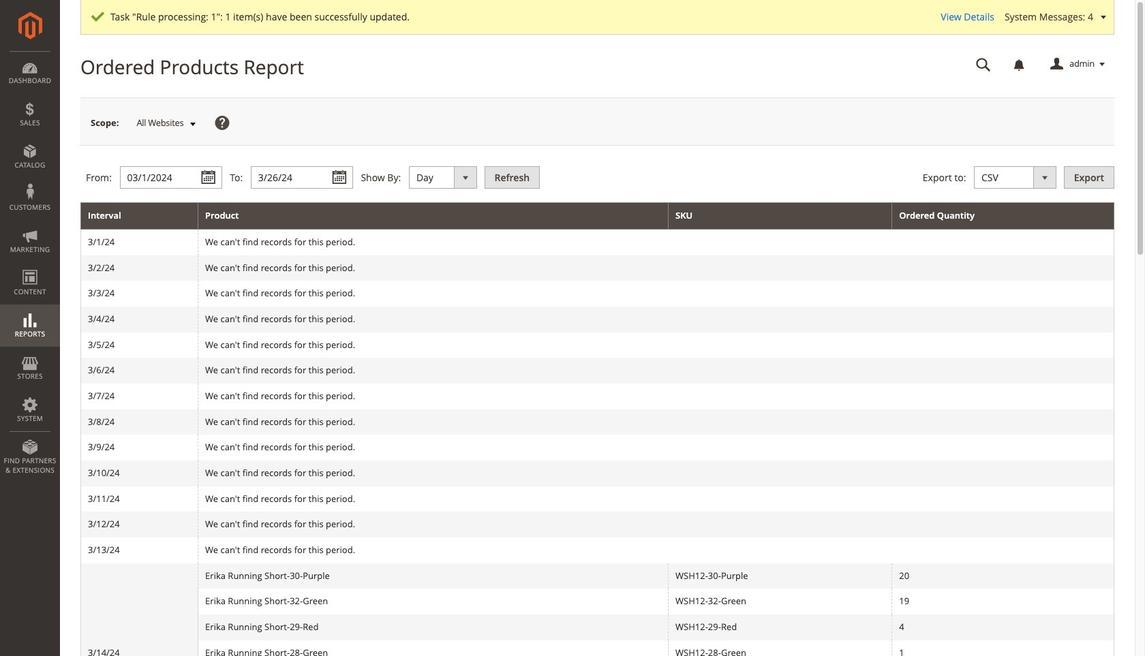 Task type: describe. For each thing, give the bounding box(es) containing it.
magento admin panel image
[[18, 12, 42, 40]]



Task type: locate. For each thing, give the bounding box(es) containing it.
None text field
[[251, 167, 353, 189]]

menu bar
[[0, 51, 60, 482]]

None text field
[[967, 53, 1001, 76], [120, 167, 222, 189], [967, 53, 1001, 76], [120, 167, 222, 189]]



